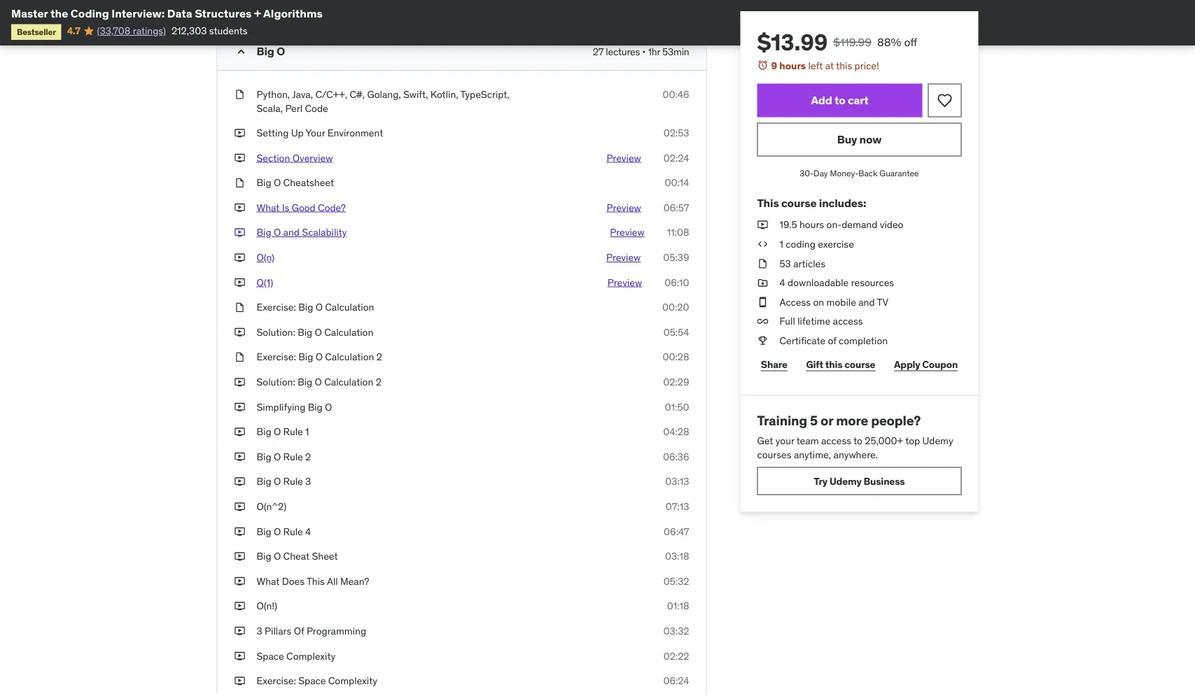 Task type: locate. For each thing, give the bounding box(es) containing it.
this right at on the top right
[[836, 59, 852, 72]]

1 down the simplifying big o
[[305, 426, 309, 438]]

business
[[864, 475, 905, 488]]

1 vertical spatial what
[[257, 575, 280, 588]]

3 exercise: from the top
[[257, 675, 296, 688]]

rule down big o rule 2
[[283, 476, 303, 488]]

coupon
[[922, 358, 958, 371]]

exercise: down space complexity
[[257, 675, 296, 688]]

1 solution: from the top
[[257, 326, 295, 339]]

monthly industry updates
[[257, 3, 369, 15]]

buy now button
[[757, 123, 962, 157]]

xsmall image for big o rule 3
[[234, 475, 245, 489]]

preview left '06:10'
[[608, 276, 642, 289]]

what inside button
[[257, 201, 280, 214]]

coding
[[71, 6, 109, 20]]

1 vertical spatial complexity
[[328, 675, 377, 688]]

0 vertical spatial and
[[283, 226, 300, 239]]

0 vertical spatial what
[[257, 201, 280, 214]]

cheatsheet
[[283, 176, 334, 189]]

o(1) button
[[257, 276, 273, 290]]

00:20
[[662, 301, 689, 314]]

to inside the training 5 or more people? get your team access to 25,000+ top udemy courses anytime, anywhere.
[[854, 435, 863, 447]]

big up 'o(n)'
[[257, 226, 271, 239]]

get
[[757, 435, 773, 447]]

wishlist image
[[937, 92, 953, 109]]

big o
[[257, 44, 285, 59]]

1 horizontal spatial 4
[[780, 276, 785, 289]]

day
[[814, 168, 828, 179]]

complexity down 3 pillars of programming
[[286, 650, 336, 663]]

try udemy business
[[814, 475, 905, 488]]

53
[[780, 257, 791, 270]]

rule for 2
[[283, 451, 303, 463]]

1 exercise: from the top
[[257, 301, 296, 314]]

o down o(n^2) at the left bottom
[[274, 525, 281, 538]]

calculation up solution: big o calculation 2
[[325, 351, 374, 364]]

3 down big o rule 2
[[305, 476, 311, 488]]

solution: down exercise: big o calculation
[[257, 326, 295, 339]]

1 horizontal spatial this
[[757, 196, 779, 210]]

1 vertical spatial 2
[[376, 376, 382, 388]]

your
[[306, 127, 325, 139]]

0 vertical spatial 2
[[377, 351, 382, 364]]

exercise: for exercise: big o calculation
[[257, 301, 296, 314]]

01:18
[[667, 600, 689, 613]]

environment
[[327, 127, 383, 139]]

0 horizontal spatial space
[[257, 650, 284, 663]]

4 downloadable resources
[[780, 276, 894, 289]]

apply
[[894, 358, 920, 371]]

06:24
[[663, 675, 689, 688]]

video
[[880, 219, 904, 231]]

space
[[257, 650, 284, 663], [298, 675, 326, 688]]

bestseller
[[17, 26, 56, 37]]

small image
[[234, 45, 248, 59]]

space down space complexity
[[298, 675, 326, 688]]

calculation up solution: big o calculation
[[325, 301, 374, 314]]

simplifying
[[257, 401, 305, 413]]

solution: big o calculation 2
[[257, 376, 382, 388]]

and left tv
[[859, 296, 875, 308]]

2 what from the top
[[257, 575, 280, 588]]

2 rule from the top
[[283, 451, 303, 463]]

updates
[[332, 3, 369, 15]]

solution: up simplifying
[[257, 376, 295, 388]]

to
[[835, 93, 846, 107], [854, 435, 863, 447]]

access
[[780, 296, 811, 308]]

2 up solution: big o calculation 2
[[377, 351, 382, 364]]

what for what is good code?
[[257, 201, 280, 214]]

lectures
[[606, 45, 640, 58]]

access inside the training 5 or more people? get your team access to 25,000+ top udemy courses anytime, anywhere.
[[821, 435, 852, 447]]

1 vertical spatial course
[[845, 358, 876, 371]]

0 horizontal spatial to
[[835, 93, 846, 107]]

2 solution: from the top
[[257, 376, 295, 388]]

rule up cheat
[[283, 525, 303, 538]]

to inside button
[[835, 93, 846, 107]]

rule down the simplifying big o
[[283, 426, 303, 438]]

3 rule from the top
[[283, 476, 303, 488]]

1 left coding
[[780, 238, 784, 250]]

typescript,
[[460, 88, 510, 101]]

coding
[[786, 238, 816, 250]]

1 vertical spatial solution:
[[257, 376, 295, 388]]

or
[[821, 412, 833, 429]]

calculation up the exercise: big o calculation 2
[[324, 326, 373, 339]]

07:13
[[666, 500, 689, 513]]

1 vertical spatial hours
[[800, 219, 824, 231]]

o
[[277, 44, 285, 59], [274, 176, 281, 189], [274, 226, 281, 239], [316, 301, 323, 314], [315, 326, 322, 339], [316, 351, 323, 364], [315, 376, 322, 388], [325, 401, 332, 413], [274, 426, 281, 438], [274, 451, 281, 463], [274, 476, 281, 488], [274, 525, 281, 538], [274, 550, 281, 563]]

4
[[780, 276, 785, 289], [305, 525, 311, 538]]

calculation for exercise: big o calculation
[[325, 301, 374, 314]]

212,303
[[171, 24, 207, 37]]

0 horizontal spatial course
[[781, 196, 817, 210]]

courses
[[757, 449, 792, 461]]

exercise
[[818, 238, 854, 250]]

1 vertical spatial 4
[[305, 525, 311, 538]]

0 horizontal spatial 4
[[305, 525, 311, 538]]

up
[[291, 127, 304, 139]]

this course includes:
[[757, 196, 866, 210]]

udemy right top
[[923, 435, 953, 447]]

price!
[[855, 59, 879, 72]]

to up anywhere.
[[854, 435, 863, 447]]

3 left pillars
[[257, 625, 262, 638]]

xsmall image for what does this all mean?
[[234, 575, 245, 589]]

exercise: big o calculation 2
[[257, 351, 382, 364]]

hours right 9
[[780, 59, 806, 72]]

course down completion
[[845, 358, 876, 371]]

calculation for solution: big o calculation 2
[[324, 376, 373, 388]]

2 down the exercise: big o calculation 2
[[376, 376, 382, 388]]

06:47
[[664, 525, 689, 538]]

solution: for solution: big o calculation
[[257, 326, 295, 339]]

this right gift
[[825, 358, 843, 371]]

exercise: down solution: big o calculation
[[257, 351, 296, 364]]

2 exercise: from the top
[[257, 351, 296, 364]]

of
[[294, 625, 304, 638]]

exercise: for exercise: space complexity
[[257, 675, 296, 688]]

0 vertical spatial to
[[835, 93, 846, 107]]

perl
[[285, 102, 303, 114]]

what up o(n!)
[[257, 575, 280, 588]]

rule up big o rule 3
[[283, 451, 303, 463]]

and down is at top
[[283, 226, 300, 239]]

0 vertical spatial 4
[[780, 276, 785, 289]]

06:36
[[663, 451, 689, 463]]

o up o(n^2) at the left bottom
[[274, 476, 281, 488]]

xsmall image for o(n^2)
[[234, 500, 245, 514]]

0 vertical spatial space
[[257, 650, 284, 663]]

udemy right 'try' on the right
[[830, 475, 862, 488]]

big up the simplifying big o
[[298, 376, 312, 388]]

1 horizontal spatial course
[[845, 358, 876, 371]]

o down solution: big o calculation 2
[[325, 401, 332, 413]]

0 vertical spatial course
[[781, 196, 817, 210]]

on
[[813, 296, 824, 308]]

1 vertical spatial to
[[854, 435, 863, 447]]

+
[[254, 6, 261, 20]]

0 vertical spatial udemy
[[923, 435, 953, 447]]

big down simplifying
[[257, 426, 271, 438]]

xsmall image for big o cheat sheet
[[234, 550, 245, 564]]

02:22
[[664, 650, 689, 663]]

0 vertical spatial exercise:
[[257, 301, 296, 314]]

xsmall image for exercise: big o calculation 2
[[234, 351, 245, 364]]

cheat
[[283, 550, 310, 563]]

1 vertical spatial and
[[859, 296, 875, 308]]

training
[[757, 412, 807, 429]]

what does this all mean?
[[257, 575, 369, 588]]

scalability
[[302, 226, 347, 239]]

06:57
[[664, 201, 689, 214]]

o down section
[[274, 176, 281, 189]]

master
[[11, 6, 48, 20]]

o down simplifying
[[274, 426, 281, 438]]

xsmall image
[[234, 2, 245, 16], [234, 88, 245, 101], [234, 226, 245, 240], [757, 237, 768, 251], [757, 257, 768, 271], [234, 276, 245, 290], [757, 276, 768, 290], [757, 295, 768, 309], [757, 315, 768, 329], [234, 326, 245, 339], [757, 334, 768, 348], [234, 376, 245, 389], [234, 425, 245, 439], [234, 525, 245, 539], [234, 625, 245, 638], [234, 650, 245, 663]]

0 horizontal spatial 1
[[305, 426, 309, 438]]

0 vertical spatial hours
[[780, 59, 806, 72]]

big down section
[[257, 176, 271, 189]]

course up 19.5
[[781, 196, 817, 210]]

space down pillars
[[257, 650, 284, 663]]

calculation down the exercise: big o calculation 2
[[324, 376, 373, 388]]

java,
[[292, 88, 313, 101]]

access down mobile
[[833, 315, 863, 328]]

2 for exercise: big o calculation 2
[[377, 351, 382, 364]]

4 down 53
[[780, 276, 785, 289]]

preview left "02:24"
[[607, 152, 641, 164]]

1 horizontal spatial to
[[854, 435, 863, 447]]

05:54
[[664, 326, 689, 339]]

preview left 06:57
[[607, 201, 641, 214]]

0 horizontal spatial 3
[[257, 625, 262, 638]]

4 up big o cheat sheet
[[305, 525, 311, 538]]

xsmall image for o(n!)
[[234, 600, 245, 614]]

rule for 3
[[283, 476, 303, 488]]

(33,708 ratings)
[[97, 24, 166, 37]]

kotlin,
[[431, 88, 458, 101]]

buy now
[[837, 132, 882, 147]]

share
[[761, 358, 788, 371]]

o(n!)
[[257, 600, 277, 613]]

hours up 1 coding exercise
[[800, 219, 824, 231]]

certificate of completion
[[780, 334, 888, 347]]

access down or
[[821, 435, 852, 447]]

1 vertical spatial this
[[307, 575, 325, 588]]

2 up big o rule 3
[[305, 451, 311, 463]]

what is good code? button
[[257, 201, 346, 215]]

udemy
[[923, 435, 953, 447], [830, 475, 862, 488]]

xsmall image for exercise: space complexity
[[234, 675, 245, 688]]

xsmall image for big o rule 2
[[234, 450, 245, 464]]

to left cart
[[835, 93, 846, 107]]

1 vertical spatial exercise:
[[257, 351, 296, 364]]

big o rule 3
[[257, 476, 311, 488]]

0 vertical spatial this
[[757, 196, 779, 210]]

complexity down programming
[[328, 675, 377, 688]]

2 vertical spatial exercise:
[[257, 675, 296, 688]]

xsmall image for simplifying big o
[[234, 400, 245, 414]]

25,000+
[[865, 435, 903, 447]]

structures
[[195, 6, 252, 20]]

0 vertical spatial 3
[[305, 476, 311, 488]]

exercise: down 'o(1)' button
[[257, 301, 296, 314]]

0 horizontal spatial udemy
[[830, 475, 862, 488]]

1 what from the top
[[257, 201, 280, 214]]

1 vertical spatial space
[[298, 675, 326, 688]]

0 vertical spatial this
[[836, 59, 852, 72]]

1 horizontal spatial 1
[[780, 238, 784, 250]]

xsmall image for setting up your environment
[[234, 126, 245, 140]]

big o rule 4
[[257, 525, 311, 538]]

people?
[[871, 412, 921, 429]]

0 vertical spatial 1
[[780, 238, 784, 250]]

0 horizontal spatial this
[[307, 575, 325, 588]]

algorithms
[[263, 6, 323, 20]]

alarm image
[[757, 60, 768, 71]]

preview
[[607, 152, 641, 164], [607, 201, 641, 214], [610, 226, 645, 239], [606, 251, 641, 264], [608, 276, 642, 289]]

o up the exercise: big o calculation 2
[[315, 326, 322, 339]]

course inside gift this course link
[[845, 358, 876, 371]]

3
[[305, 476, 311, 488], [257, 625, 262, 638]]

4 rule from the top
[[283, 525, 303, 538]]

exercise: big o calculation
[[257, 301, 374, 314]]

0 vertical spatial solution:
[[257, 326, 295, 339]]

xsmall image
[[234, 126, 245, 140], [234, 151, 245, 165], [234, 176, 245, 190], [234, 201, 245, 215], [757, 218, 768, 232], [234, 251, 245, 265], [234, 301, 245, 314], [234, 351, 245, 364], [234, 400, 245, 414], [234, 450, 245, 464], [234, 475, 245, 489], [234, 500, 245, 514], [234, 550, 245, 564], [234, 575, 245, 589], [234, 600, 245, 614], [234, 675, 245, 688]]

1 vertical spatial access
[[821, 435, 852, 447]]

27
[[593, 45, 604, 58]]

what left is at top
[[257, 201, 280, 214]]

o up solution: big o calculation
[[316, 301, 323, 314]]

1 rule from the top
[[283, 426, 303, 438]]

preview left 05:39
[[606, 251, 641, 264]]

ratings)
[[133, 24, 166, 37]]

off
[[904, 35, 917, 49]]

1 coding exercise
[[780, 238, 854, 250]]

rule
[[283, 426, 303, 438], [283, 451, 303, 463], [283, 476, 303, 488], [283, 525, 303, 538]]

0 vertical spatial access
[[833, 315, 863, 328]]

1 horizontal spatial udemy
[[923, 435, 953, 447]]

1 horizontal spatial space
[[298, 675, 326, 688]]



Task type: vqa. For each thing, say whether or not it's contained in the screenshot.
completion
yes



Task type: describe. For each thing, give the bounding box(es) containing it.
1 vertical spatial udemy
[[830, 475, 862, 488]]

rule for 1
[[283, 426, 303, 438]]

o down the exercise: big o calculation 2
[[315, 376, 322, 388]]

o up 'o(n)'
[[274, 226, 281, 239]]

big up solution: big o calculation
[[298, 301, 313, 314]]

(33,708
[[97, 24, 131, 37]]

certificate
[[780, 334, 826, 347]]

space complexity
[[257, 650, 336, 663]]

mean?
[[340, 575, 369, 588]]

gift this course
[[806, 358, 876, 371]]

hours for 9
[[780, 59, 806, 72]]

guarantee
[[880, 168, 919, 179]]

does
[[282, 575, 305, 588]]

lifetime
[[798, 315, 831, 328]]

hours for 19.5
[[800, 219, 824, 231]]

students
[[209, 24, 248, 37]]

left
[[808, 59, 823, 72]]

training 5 or more people? get your team access to 25,000+ top udemy courses anytime, anywhere.
[[757, 412, 953, 461]]

buy
[[837, 132, 857, 147]]

02:53
[[664, 127, 689, 139]]

all
[[327, 575, 338, 588]]

o(n)
[[257, 251, 275, 264]]

big o rule 2
[[257, 451, 311, 463]]

sheet
[[312, 550, 338, 563]]

0 horizontal spatial and
[[283, 226, 300, 239]]

access on mobile and tv
[[780, 296, 889, 308]]

big down o(n^2) at the left bottom
[[257, 525, 271, 538]]

now
[[860, 132, 882, 147]]

c#,
[[350, 88, 365, 101]]

add to cart
[[811, 93, 869, 107]]

c/c++,
[[315, 88, 347, 101]]

1 horizontal spatial 3
[[305, 476, 311, 488]]

27 lectures • 1hr 53min
[[593, 45, 689, 58]]

team
[[797, 435, 819, 447]]

53 articles
[[780, 257, 826, 270]]

big down big o rule 1
[[257, 451, 271, 463]]

2 vertical spatial 2
[[305, 451, 311, 463]]

xsmall image for exercise: big o calculation
[[234, 301, 245, 314]]

full lifetime access
[[780, 315, 863, 328]]

pillars
[[265, 625, 292, 638]]

anytime,
[[794, 449, 831, 461]]

1 horizontal spatial and
[[859, 296, 875, 308]]

big up o(n^2) at the left bottom
[[257, 476, 271, 488]]

04:28
[[663, 426, 689, 438]]

on-
[[827, 219, 842, 231]]

5
[[810, 412, 818, 429]]

1 vertical spatial this
[[825, 358, 843, 371]]

what is good code?
[[257, 201, 346, 214]]

completion
[[839, 334, 888, 347]]

03:13
[[665, 476, 689, 488]]

programming
[[307, 625, 366, 638]]

0 vertical spatial complexity
[[286, 650, 336, 663]]

preview left 11:08
[[610, 226, 645, 239]]

solution: for solution: big o calculation 2
[[257, 376, 295, 388]]

gift this course link
[[803, 351, 879, 379]]

rule for 4
[[283, 525, 303, 538]]

xsmall image for big o cheatsheet
[[234, 176, 245, 190]]

big o cheat sheet
[[257, 550, 338, 563]]

your
[[776, 435, 794, 447]]

what for what does this all mean?
[[257, 575, 280, 588]]

02:29
[[663, 376, 689, 388]]

big down exercise: big o calculation
[[298, 326, 312, 339]]

add to cart button
[[757, 84, 923, 117]]

19.5 hours on-demand video
[[780, 219, 904, 231]]

05:32
[[664, 575, 689, 588]]

preview for 06:10
[[608, 276, 642, 289]]

preview for 02:24
[[607, 152, 641, 164]]

preview for 06:57
[[607, 201, 641, 214]]

calculation for exercise: big o calculation 2
[[325, 351, 374, 364]]

big down big o rule 4
[[257, 550, 271, 563]]

overview
[[292, 152, 333, 164]]

data
[[167, 6, 192, 20]]

python,
[[257, 88, 290, 101]]

19.5
[[780, 219, 797, 231]]

2 for solution: big o calculation 2
[[376, 376, 382, 388]]

cart
[[848, 93, 869, 107]]

industry
[[294, 3, 330, 15]]

apply coupon button
[[890, 351, 962, 379]]

05:39
[[663, 251, 689, 264]]

good
[[292, 201, 316, 214]]

02:24
[[664, 152, 689, 164]]

3 pillars of programming
[[257, 625, 366, 638]]

o up solution: big o calculation 2
[[316, 351, 323, 364]]

o right small image
[[277, 44, 285, 59]]

section overview button
[[257, 151, 333, 165]]

88%
[[877, 35, 902, 49]]

o down big o rule 1
[[274, 451, 281, 463]]

setting up your environment
[[257, 127, 383, 139]]

big o and scalability
[[257, 226, 347, 239]]

udemy inside the training 5 or more people? get your team access to 25,000+ top udemy courses anytime, anywhere.
[[923, 435, 953, 447]]

53min
[[662, 45, 689, 58]]

big down solution: big o calculation 2
[[308, 401, 323, 413]]

master the coding interview: data structures + algorithms
[[11, 6, 323, 20]]

30-
[[800, 168, 814, 179]]

big right small image
[[257, 44, 274, 59]]

mobile
[[827, 296, 856, 308]]

11:08
[[667, 226, 689, 239]]

demand
[[842, 219, 878, 231]]

exercise: for exercise: big o calculation 2
[[257, 351, 296, 364]]

tv
[[877, 296, 889, 308]]

00:46
[[663, 88, 689, 101]]

1 vertical spatial 3
[[257, 625, 262, 638]]

articles
[[793, 257, 826, 270]]

apply coupon
[[894, 358, 958, 371]]

1hr
[[648, 45, 660, 58]]

preview for 05:39
[[606, 251, 641, 264]]

calculation for solution: big o calculation
[[324, 326, 373, 339]]

big down solution: big o calculation
[[298, 351, 313, 364]]

money-
[[830, 168, 859, 179]]

o left cheat
[[274, 550, 281, 563]]

monthly
[[257, 3, 292, 15]]

4.7
[[67, 24, 81, 37]]

anywhere.
[[834, 449, 878, 461]]

try
[[814, 475, 828, 488]]

section
[[257, 152, 290, 164]]

1 vertical spatial 1
[[305, 426, 309, 438]]

03:18
[[665, 550, 689, 563]]



